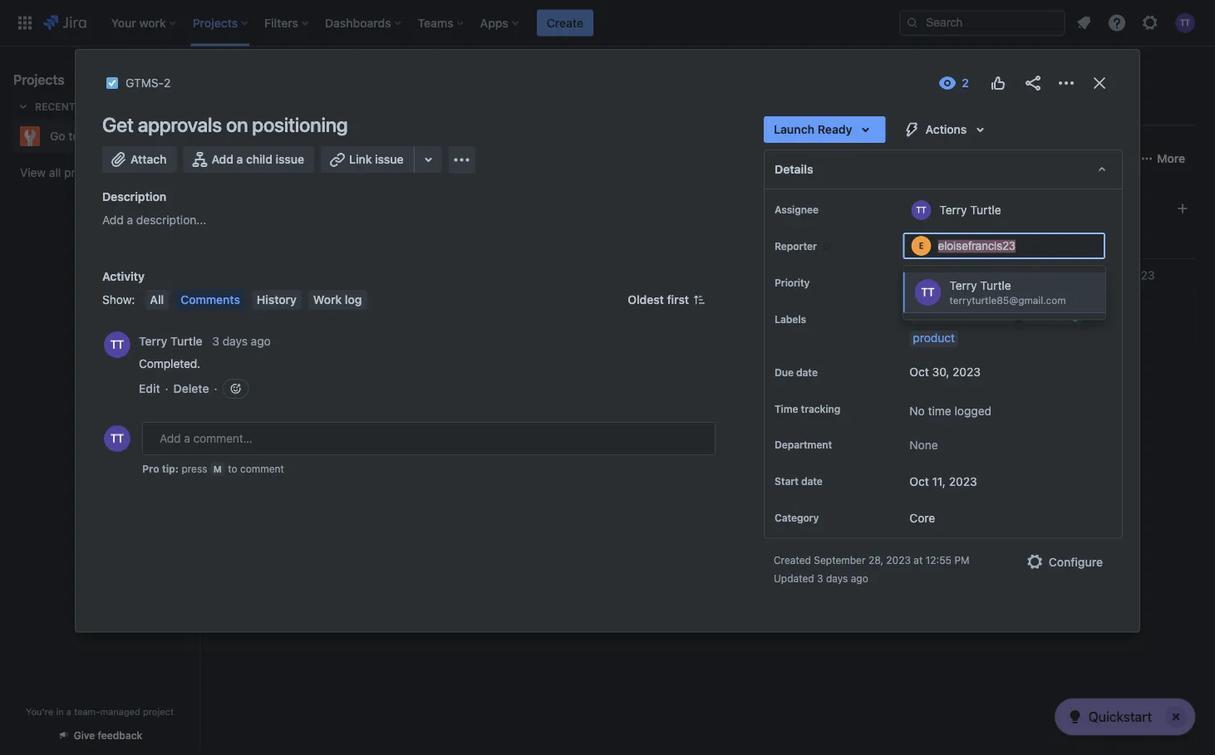 Task type: describe. For each thing, give the bounding box(es) containing it.
11,
[[932, 474, 946, 488]]

terry down details element
[[940, 203, 967, 217]]

reporter pin to top. only you can see pinned fields. image
[[820, 239, 834, 253]]

projects
[[64, 166, 108, 180]]

recent
[[35, 101, 75, 112]]

0 horizontal spatial create
[[255, 317, 292, 330]]

eloisefrancis23 image
[[412, 145, 439, 172]]

0 horizontal spatial terry turtle image
[[391, 145, 417, 172]]

history button
[[252, 290, 302, 310]]

date for oct 30, 2023
[[796, 367, 818, 378]]

terry inside row
[[1073, 235, 1101, 249]]

quickstart
[[1089, 709, 1152, 725]]

issue inside link issue "button"
[[375, 153, 404, 166]]

create banner
[[0, 0, 1215, 47]]

settings
[[889, 104, 933, 118]]

launch inside dropdown button
[[774, 123, 815, 136]]

september
[[814, 555, 866, 566]]

attach button
[[102, 146, 177, 173]]

on
[[226, 113, 248, 136]]

terry turtle terryturtle85@gmail.com
[[950, 279, 1066, 306]]

task image
[[106, 76, 119, 90]]

due date
[[775, 367, 818, 378]]

add for add a description...
[[102, 213, 124, 227]]

primary element
[[10, 0, 899, 46]]

eloisefrancis23
[[1073, 268, 1155, 282]]

1 horizontal spatial terry turtle
[[940, 203, 1001, 217]]

comments
[[181, 293, 240, 307]]

board link
[[292, 96, 331, 126]]

project
[[143, 707, 174, 717]]

gtms-2
[[126, 76, 171, 90]]

2023 for oct 30, 2023
[[953, 365, 981, 379]]

0 horizontal spatial days
[[223, 334, 248, 348]]

ready inside dropdown button
[[818, 123, 852, 136]]

turtle down details element
[[970, 203, 1001, 217]]

pro
[[142, 463, 159, 475]]

category inside 'get approvals on positioning' dialog
[[775, 512, 819, 524]]

link issue button
[[321, 146, 415, 173]]

due
[[775, 367, 794, 378]]

category inside 'row'
[[925, 203, 971, 215]]

edit
[[139, 382, 160, 396]]

oct for oct 30, 2023
[[910, 365, 929, 379]]

details element
[[764, 150, 1123, 190]]

add a child issue
[[212, 153, 304, 166]]

category row
[[220, 192, 1215, 226]]

department pin to top. only you can see pinned fields. image
[[836, 438, 849, 452]]

2023 for oct 11, 2023
[[949, 474, 977, 488]]

time
[[775, 403, 798, 415]]

search image
[[906, 16, 919, 30]]

created
[[774, 555, 811, 566]]

product link
[[910, 331, 958, 347]]

time tracking pin to top. only you can see pinned fields. image
[[844, 402, 857, 416]]

get
[[102, 113, 134, 136]]

2 vertical spatial a
[[66, 707, 71, 717]]

check image
[[1065, 707, 1085, 727]]

2023 inside created september 28, 2023 at 12:55 pm updated 3 days ago
[[886, 555, 911, 566]]

1 vertical spatial launch ready
[[809, 237, 883, 248]]

actions button
[[892, 116, 1000, 143]]

28,
[[869, 555, 884, 566]]

a for description...
[[127, 213, 133, 227]]

tab list containing summary
[[209, 96, 1205, 126]]

days inside created september 28, 2023 at 12:55 pm updated 3 days ago
[[826, 573, 848, 585]]

marketing link
[[1022, 308, 1082, 324]]

configure link
[[1016, 549, 1113, 575]]

pro tip: press m to comment
[[142, 463, 284, 475]]

in
[[56, 707, 64, 717]]

launch ready inside dropdown button
[[774, 123, 852, 136]]

customer-success
[[913, 308, 1012, 322]]

marketing
[[1026, 308, 1079, 322]]

history
[[257, 293, 297, 307]]

first
[[667, 293, 689, 307]]

a for child
[[237, 153, 243, 166]]

profile image of terry turtle image
[[104, 426, 130, 452]]

add reaction image
[[229, 382, 242, 396]]

time
[[928, 404, 951, 418]]

12:55
[[926, 555, 952, 566]]

actions image
[[1056, 73, 1076, 93]]

view all projects link
[[13, 158, 186, 188]]

Search list text field
[[221, 147, 347, 170]]

gtms-2 link
[[126, 73, 171, 93]]

launch ready button
[[764, 116, 886, 143]]

give feedback button
[[47, 722, 152, 749]]

due date pin to top. only you can see pinned fields. image
[[821, 366, 834, 379]]

product
[[913, 331, 955, 345]]

market
[[83, 129, 121, 143]]

project
[[847, 104, 886, 118]]

core inside row
[[909, 234, 935, 248]]

terryturtle85@gmail.com
[[950, 295, 1066, 306]]

pm
[[955, 555, 970, 566]]

oct 11, 2023
[[910, 474, 977, 488]]

tracking
[[801, 403, 841, 415]]

1 vertical spatial create button
[[220, 305, 1196, 342]]

get approvals on positioning
[[102, 113, 348, 136]]

Add a comment… field
[[142, 422, 716, 455]]

log
[[345, 293, 362, 307]]

ago inside created september 28, 2023 at 12:55 pm updated 3 days ago
[[851, 573, 868, 585]]

labels
[[775, 313, 806, 325]]

add a child issue button
[[183, 146, 314, 173]]

terry up completed.
[[139, 334, 167, 348]]

collapse recent projects image
[[13, 96, 33, 116]]

table containing core
[[220, 192, 1215, 305]]

description
[[102, 190, 166, 204]]

link
[[349, 153, 372, 166]]

priority pin to top. only you can see pinned fields. image
[[813, 276, 827, 289]]

edit button
[[139, 381, 160, 397]]

show:
[[102, 293, 135, 307]]

time tracking
[[775, 403, 841, 415]]

go
[[50, 129, 65, 143]]

all
[[150, 293, 164, 307]]

positioning
[[252, 113, 348, 136]]



Task type: locate. For each thing, give the bounding box(es) containing it.
to
[[809, 270, 822, 281]]

project settings
[[847, 104, 933, 118]]

create inside primary element
[[547, 16, 583, 30]]

team-
[[74, 707, 100, 717]]

core inside 'get approvals on positioning' dialog
[[910, 511, 935, 525]]

core down 11, in the right bottom of the page
[[910, 511, 935, 525]]

date left due date pin to top. only you can see pinned fields. image
[[796, 367, 818, 378]]

a left child
[[237, 153, 243, 166]]

0 vertical spatial date
[[796, 367, 818, 378]]

jira image
[[43, 13, 86, 33], [43, 13, 86, 33]]

issue inside add a child issue button
[[276, 153, 304, 166]]

cell
[[274, 193, 366, 225], [366, 193, 465, 225], [1189, 193, 1215, 225], [274, 226, 366, 259], [366, 226, 465, 259]]

to
[[68, 129, 80, 143], [228, 463, 237, 475]]

3 down comments button
[[212, 334, 219, 348]]

oct for oct 11, 2023
[[910, 474, 929, 488]]

customer-
[[913, 308, 968, 322]]

ago
[[251, 334, 271, 348], [851, 573, 868, 585]]

child
[[246, 153, 273, 166]]

issue right child
[[276, 153, 304, 166]]

comment
[[240, 463, 284, 475]]

ready down 'project'
[[818, 123, 852, 136]]

1 vertical spatial oct
[[910, 474, 929, 488]]

dismiss quickstart image
[[1163, 704, 1189, 731]]

configure
[[1049, 555, 1103, 569]]

department
[[775, 439, 832, 451]]

ago down september
[[851, 573, 868, 585]]

1 horizontal spatial create
[[547, 16, 583, 30]]

terry turtle image
[[391, 145, 417, 172], [915, 279, 941, 306]]

launch ready up details
[[774, 123, 852, 136]]

oct
[[910, 365, 929, 379], [910, 474, 929, 488]]

oct left 30,
[[910, 365, 929, 379]]

category down start date
[[775, 512, 819, 524]]

turtle up eloisefrancis23 at the top right
[[1104, 235, 1135, 249]]

0 horizontal spatial terry turtle
[[139, 334, 203, 348]]

1 vertical spatial add
[[102, 213, 124, 227]]

2023 right 11, in the right bottom of the page
[[949, 474, 977, 488]]

none text field inside 'get approvals on positioning' dialog
[[938, 240, 1017, 253]]

m
[[213, 464, 222, 475]]

1 vertical spatial a
[[127, 213, 133, 227]]

1 horizontal spatial 3
[[817, 573, 823, 585]]

delete button
[[173, 381, 209, 397]]

launch up details
[[774, 123, 815, 136]]

managed
[[100, 707, 140, 717]]

2 oct from the top
[[910, 474, 929, 488]]

ready inside row
[[851, 237, 883, 248]]

1 vertical spatial date
[[801, 476, 823, 487]]

0 vertical spatial ago
[[251, 334, 271, 348]]

add people image
[[449, 149, 469, 169]]

0 vertical spatial ready
[[818, 123, 852, 136]]

launch down assignee pin to top. only you can see pinned fields. image
[[809, 237, 849, 248]]

create
[[547, 16, 583, 30], [255, 317, 292, 330]]

link web pages and more image
[[419, 150, 438, 170]]

feedback
[[98, 730, 142, 742]]

completed.
[[139, 357, 200, 371]]

a right in
[[66, 707, 71, 717]]

1 vertical spatial days
[[826, 573, 848, 585]]

board
[[295, 104, 328, 118]]

1 issue from the left
[[276, 153, 304, 166]]

issue right link on the top of page
[[375, 153, 404, 166]]

2 vertical spatial 2023
[[886, 555, 911, 566]]

30,
[[932, 365, 950, 379]]

do
[[824, 270, 838, 281]]

0 vertical spatial core
[[909, 234, 935, 248]]

1 vertical spatial core
[[910, 511, 935, 525]]

launch ready up do
[[809, 237, 883, 248]]

add a description...
[[102, 213, 206, 227]]

1 horizontal spatial terry turtle image
[[915, 279, 941, 306]]

terry turtle
[[940, 203, 1001, 217], [1073, 235, 1135, 249], [139, 334, 203, 348]]

start date
[[775, 476, 823, 487]]

success
[[968, 308, 1012, 322]]

table
[[220, 192, 1215, 305]]

add
[[212, 153, 234, 166], [102, 213, 124, 227]]

tip:
[[162, 463, 179, 475]]

project settings link
[[843, 96, 937, 126]]

2 core from the top
[[910, 511, 935, 525]]

1 oct from the top
[[910, 365, 929, 379]]

0 horizontal spatial 3
[[212, 334, 219, 348]]

a
[[237, 153, 243, 166], [127, 213, 133, 227], [66, 707, 71, 717]]

category down details element
[[925, 203, 971, 215]]

0 horizontal spatial issue
[[276, 153, 304, 166]]

0 horizontal spatial a
[[66, 707, 71, 717]]

0 vertical spatial 3
[[212, 334, 219, 348]]

assignee
[[775, 204, 819, 215]]

description...
[[136, 213, 206, 227]]

launch inside row
[[809, 237, 849, 248]]

activity
[[102, 270, 145, 283]]

2023 right 30,
[[953, 365, 981, 379]]

share image
[[1023, 73, 1043, 93]]

date right start
[[801, 476, 823, 487]]

labels pin to top. only you can see pinned fields. image
[[810, 313, 823, 326]]

0 vertical spatial to
[[68, 129, 80, 143]]

1 vertical spatial ago
[[851, 573, 868, 585]]

reporter
[[775, 240, 817, 252]]

terry turtle up eloisefrancis23 at the top right
[[1073, 235, 1135, 249]]

2023 left at
[[886, 555, 911, 566]]

add app image
[[452, 150, 472, 170]]

delete
[[173, 382, 209, 396]]

1 horizontal spatial a
[[127, 213, 133, 227]]

actions
[[926, 123, 967, 136]]

none
[[910, 438, 938, 452]]

tab
[[344, 96, 371, 126]]

oldest
[[628, 293, 664, 307]]

terry turtle inside row
[[1073, 235, 1135, 249]]

0 vertical spatial terry turtle
[[940, 203, 1001, 217]]

3 days ago
[[212, 334, 271, 348]]

0 horizontal spatial add
[[102, 213, 124, 227]]

all button
[[145, 290, 169, 310]]

logged
[[955, 404, 992, 418]]

add down get approvals on positioning
[[212, 153, 234, 166]]

0 vertical spatial terry turtle image
[[391, 145, 417, 172]]

0 vertical spatial launch
[[774, 123, 815, 136]]

menu bar
[[142, 290, 370, 310]]

oct left 11, in the right bottom of the page
[[910, 474, 929, 488]]

None text field
[[938, 240, 1017, 253]]

newest first image
[[692, 293, 706, 307]]

1 vertical spatial ready
[[851, 237, 883, 248]]

terry turtle image left link web pages and more 'icon'
[[391, 145, 417, 172]]

customer-success link
[[910, 308, 1016, 324]]

0 vertical spatial oct
[[910, 365, 929, 379]]

priority
[[775, 277, 810, 288]]

work log button
[[308, 290, 367, 310]]

copy link to comment image
[[274, 333, 287, 347]]

0 horizontal spatial category
[[775, 512, 819, 524]]

1 vertical spatial terry turtle
[[1073, 235, 1135, 249]]

turtle up completed.
[[170, 334, 203, 348]]

0 vertical spatial days
[[223, 334, 248, 348]]

vote options: no one has voted for this issue yet. image
[[988, 73, 1008, 93]]

add down description
[[102, 213, 124, 227]]

ready right reporter pin to top. only you can see pinned fields. image
[[851, 237, 883, 248]]

1 vertical spatial create
[[255, 317, 292, 330]]

1 horizontal spatial ago
[[851, 573, 868, 585]]

add for add a child issue
[[212, 153, 234, 166]]

terry turtle down details element
[[940, 203, 1001, 217]]

tab list
[[209, 96, 1205, 126]]

terry
[[940, 203, 967, 217], [1073, 235, 1101, 249], [950, 279, 977, 293], [139, 334, 167, 348]]

quickstart button
[[1055, 699, 1195, 736]]

0 vertical spatial add
[[212, 153, 234, 166]]

to right go
[[68, 129, 80, 143]]

created september 28, 2023 at 12:55 pm updated 3 days ago
[[774, 555, 970, 585]]

0 vertical spatial category
[[925, 203, 971, 215]]

terry turtle image up customer-
[[915, 279, 941, 306]]

days down september
[[826, 573, 848, 585]]

3 right updated
[[817, 573, 823, 585]]

to do
[[809, 270, 838, 281]]

0 vertical spatial launch ready
[[774, 123, 852, 136]]

row
[[220, 225, 1215, 259]]

projects
[[13, 72, 65, 88]]

2 horizontal spatial terry turtle
[[1073, 235, 1135, 249]]

Search field
[[899, 10, 1066, 36]]

close image
[[1090, 73, 1110, 93]]

core
[[909, 234, 935, 248], [910, 511, 935, 525]]

days left 'copy link to comment' image
[[223, 334, 248, 348]]

turtle inside row
[[1104, 235, 1135, 249]]

give feedback
[[74, 730, 142, 742]]

copy link to issue image
[[167, 76, 181, 89]]

0 horizontal spatial ago
[[251, 334, 271, 348]]

create button inside primary element
[[537, 10, 593, 36]]

launch
[[774, 123, 815, 136], [809, 237, 849, 248]]

turtle up terryturtle85@gmail.com
[[980, 279, 1011, 293]]

go to market sample
[[50, 129, 164, 143]]

work
[[313, 293, 342, 307]]

1 vertical spatial 3
[[817, 573, 823, 585]]

updated
[[774, 573, 814, 585]]

summary
[[223, 104, 275, 118]]

1 core from the top
[[909, 234, 935, 248]]

to inside 'get approvals on positioning' dialog
[[228, 463, 237, 475]]

1 vertical spatial category
[[775, 512, 819, 524]]

1 horizontal spatial days
[[826, 573, 848, 585]]

1 vertical spatial terry turtle image
[[915, 279, 941, 306]]

1 horizontal spatial to
[[228, 463, 237, 475]]

turtle
[[970, 203, 1001, 217], [1104, 235, 1135, 249], [980, 279, 1011, 293], [170, 334, 203, 348]]

a down description
[[127, 213, 133, 227]]

you're
[[26, 707, 53, 717]]

oct 30, 2023
[[910, 365, 981, 379]]

no time logged
[[910, 404, 992, 418]]

turtle inside terry turtle terryturtle85@gmail.com
[[980, 279, 1011, 293]]

0 vertical spatial 2023
[[953, 365, 981, 379]]

terry turtle up completed.
[[139, 334, 203, 348]]

0 horizontal spatial to
[[68, 129, 80, 143]]

you're in a team-managed project
[[26, 707, 174, 717]]

give
[[74, 730, 95, 742]]

view
[[20, 166, 46, 180]]

eloisefrancis23 row
[[220, 259, 1215, 293]]

oldest first button
[[618, 290, 716, 310]]

2 issue from the left
[[375, 153, 404, 166]]

menu bar inside 'get approvals on positioning' dialog
[[142, 290, 370, 310]]

terry up customer-success
[[950, 279, 977, 293]]

to right m
[[228, 463, 237, 475]]

sample
[[124, 129, 164, 143]]

3 inside created september 28, 2023 at 12:55 pm updated 3 days ago
[[817, 573, 823, 585]]

0 vertical spatial a
[[237, 153, 243, 166]]

core down details element
[[909, 234, 935, 248]]

2 vertical spatial terry turtle
[[139, 334, 203, 348]]

menu bar containing all
[[142, 290, 370, 310]]

2 horizontal spatial a
[[237, 153, 243, 166]]

1 vertical spatial launch
[[809, 237, 849, 248]]

link issue
[[349, 153, 404, 166]]

comments button
[[176, 290, 245, 310]]

all
[[49, 166, 61, 180]]

a inside button
[[237, 153, 243, 166]]

attach
[[130, 153, 167, 166]]

1 horizontal spatial add
[[212, 153, 234, 166]]

summary link
[[219, 96, 278, 126]]

1 horizontal spatial issue
[[375, 153, 404, 166]]

3
[[212, 334, 219, 348], [817, 573, 823, 585]]

date for oct 11, 2023
[[801, 476, 823, 487]]

row containing core
[[220, 225, 1215, 259]]

1 horizontal spatial category
[[925, 203, 971, 215]]

ago left 'copy link to comment' image
[[251, 334, 271, 348]]

0 vertical spatial create
[[547, 16, 583, 30]]

0 vertical spatial create button
[[537, 10, 593, 36]]

add inside add a child issue button
[[212, 153, 234, 166]]

terry up eloisefrancis23 at the top right
[[1073, 235, 1101, 249]]

terry inside terry turtle terryturtle85@gmail.com
[[950, 279, 977, 293]]

1 vertical spatial to
[[228, 463, 237, 475]]

gtms-
[[126, 76, 164, 90]]

assignee pin to top. only you can see pinned fields. image
[[822, 203, 835, 216]]

1 vertical spatial 2023
[[949, 474, 977, 488]]

at
[[914, 555, 923, 566]]

get approvals on positioning dialog
[[76, 50, 1140, 632]]



Task type: vqa. For each thing, say whether or not it's contained in the screenshot.
the Labels
yes



